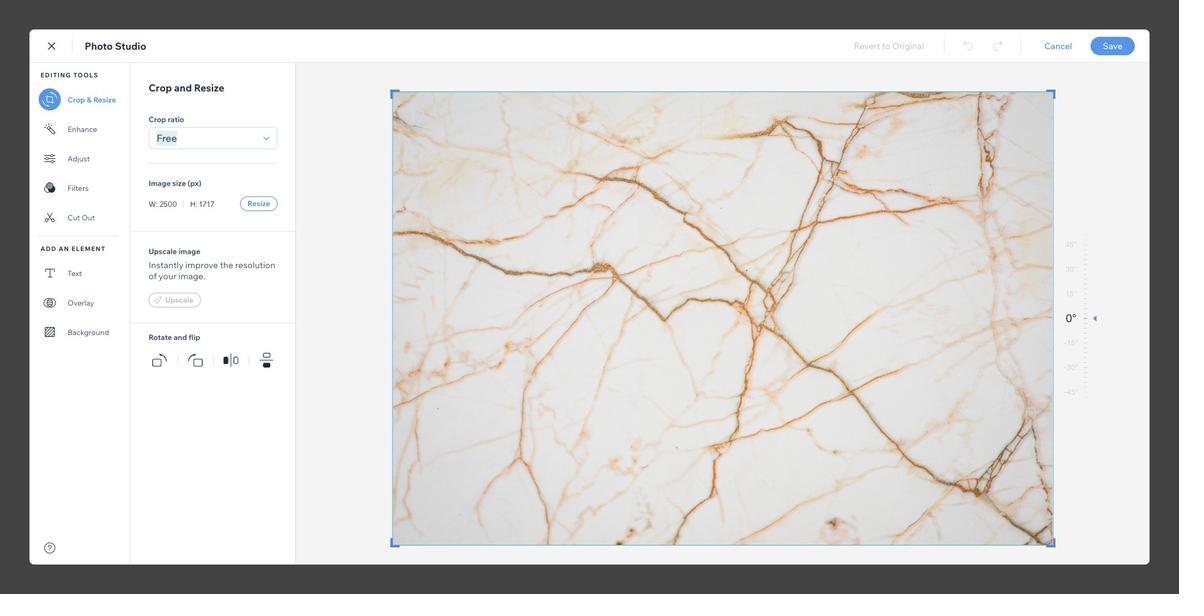 Task type: describe. For each thing, give the bounding box(es) containing it.
seo button
[[16, 181, 38, 218]]

publish
[[1090, 41, 1120, 52]]

publish button
[[1073, 36, 1138, 56]]

translate button
[[12, 387, 43, 424]]

tags
[[19, 312, 35, 321]]

menu containing add
[[0, 70, 55, 431]]

translate
[[12, 415, 43, 424]]

add button
[[16, 77, 38, 114]]

monetize
[[11, 363, 43, 372]]

back button
[[15, 41, 49, 52]]

settings
[[13, 157, 42, 166]]

categories
[[8, 260, 46, 269]]

notes
[[1128, 75, 1152, 86]]



Task type: locate. For each thing, give the bounding box(es) containing it.
preview
[[1023, 41, 1054, 52]]

menu
[[0, 70, 55, 431]]

add
[[20, 105, 34, 114]]

tags button
[[16, 284, 38, 321]]

preview button
[[1023, 41, 1054, 52]]

save button
[[942, 41, 991, 52]]

seo
[[20, 208, 35, 218]]

settings button
[[13, 129, 42, 166]]

marble te image
[[385, 201, 840, 513]]

categories button
[[8, 232, 46, 269]]

notes button
[[1106, 72, 1156, 88]]

save
[[957, 41, 976, 52]]

back
[[29, 41, 49, 52]]

Add a Catchy Title text field
[[385, 114, 826, 136]]

monetize button
[[11, 336, 43, 372]]



Task type: vqa. For each thing, say whether or not it's contained in the screenshot.
the Save
yes



